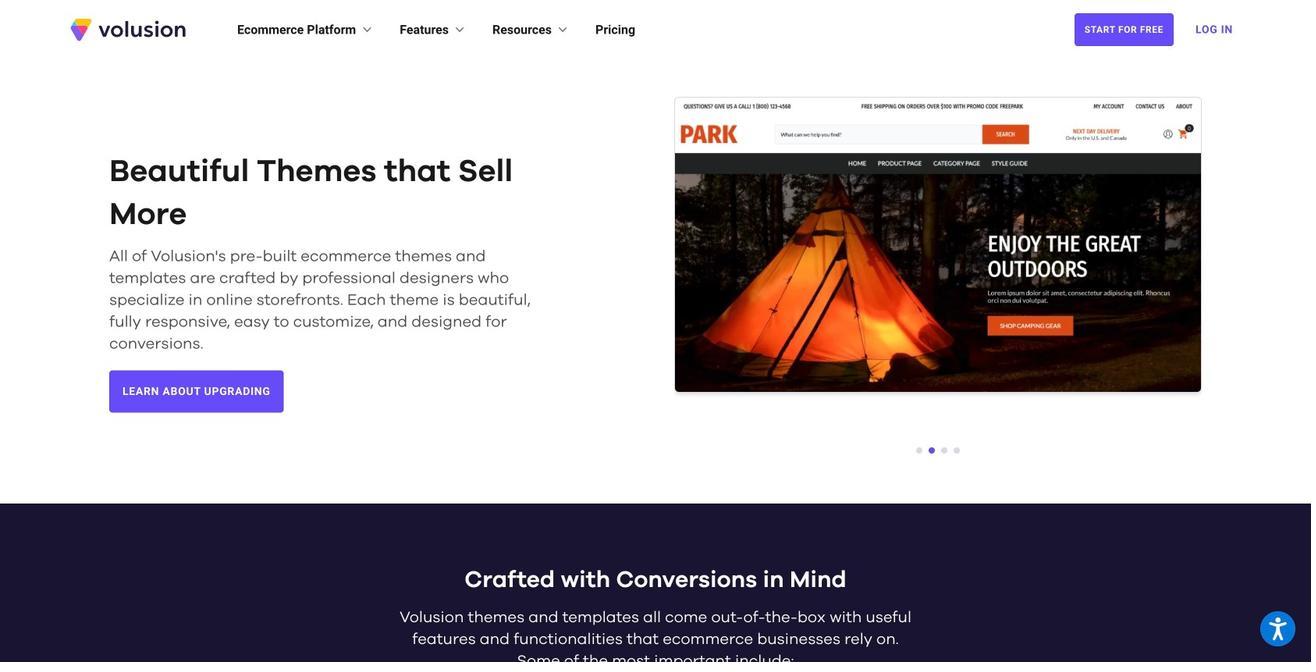 Task type: describe. For each thing, give the bounding box(es) containing it.
open accessibe: accessibility options, statement and help image
[[1270, 618, 1287, 640]]



Task type: vqa. For each thing, say whether or not it's contained in the screenshot.
rightmost and
no



